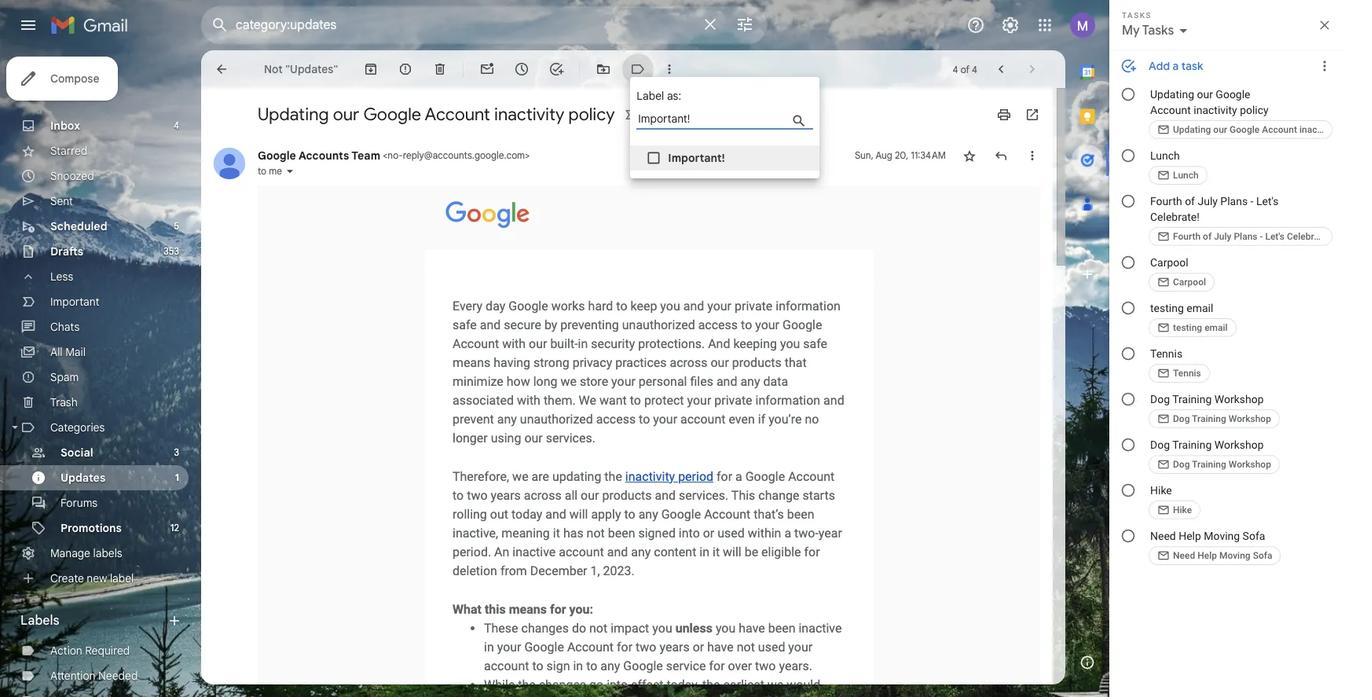 Task type: vqa. For each thing, say whether or not it's contained in the screenshot.
years
yes



Task type: describe. For each thing, give the bounding box(es) containing it.
services. inside every day google works hard to keep you and your private information safe and secure by preventing unauthorized access to your google account with our built-in security protections. and keeping you safe means having strong privacy practices across our products that minimize how long we store your personal files and any data associated with them. we want to protect your private information and prevent any unauthorized access to your account even if you're no longer using our services.
[[546, 430, 596, 445]]

account up starts
[[789, 469, 835, 484]]

apply
[[591, 507, 621, 522]]

create
[[50, 571, 84, 586]]

prevent
[[453, 412, 494, 426]]

1 vertical spatial private
[[715, 393, 753, 408]]

service
[[666, 658, 706, 673]]

0 vertical spatial information
[[776, 298, 841, 313]]

less
[[50, 270, 73, 284]]

every day google works hard to keep you and your private information safe and secure by preventing unauthorized access to your google account with our built-in security protections. and keeping you safe means having strong privacy practices across our products that minimize how long we store your personal files and any data associated with them. we want to protect your private information and prevent any unauthorized access to your account even if you're no longer using our services.
[[453, 298, 845, 445]]

are
[[532, 469, 549, 484]]

new
[[87, 571, 107, 586]]

to up keeping
[[741, 317, 752, 332]]

forums
[[61, 496, 98, 510]]

you inside you have been inactive in your google account for two years or have not used your account to sign in to any google service for over two years.
[[716, 621, 736, 636]]

changes inside while the changes go into effect today, the earliest we would enforce any account deletion would be
[[539, 677, 586, 692]]

inactive inside 'for a google account to two years across all our products and services. this change starts rolling out today and will apply to any google account that's been inactive, meaning it has not been signed into or used within a two-year period. an inactive account and any content in it will be eligible for deletion from december 1, 2023.'
[[513, 544, 556, 559]]

updating
[[258, 104, 329, 125]]

rolling
[[453, 507, 487, 522]]

in right sign at bottom
[[573, 658, 583, 673]]

your up years.
[[789, 639, 813, 654]]

we inside every day google works hard to keep you and your private information safe and secure by preventing unauthorized access to your google account with our built-in security protections. and keeping you safe means having strong privacy practices across our products that minimize how long we store your personal files and any data associated with them. we want to protect your private information and prevent any unauthorized access to your account even if you're no longer using our services.
[[561, 374, 577, 389]]

labels image
[[631, 61, 646, 77]]

keeping
[[734, 336, 777, 351]]

you're
[[769, 412, 802, 426]]

every
[[453, 298, 483, 313]]

you left unless
[[653, 621, 673, 636]]

starred link
[[50, 144, 87, 158]]

"updates"
[[285, 62, 338, 76]]

to right apply
[[625, 507, 636, 522]]

an
[[494, 544, 510, 559]]

period
[[678, 469, 714, 484]]

google up signed
[[662, 507, 701, 522]]

1 horizontal spatial access
[[699, 317, 738, 332]]

any inside you have been inactive in your google account for two years or have not used your account to sign in to any google service for over two years.
[[601, 658, 621, 673]]

1 horizontal spatial would
[[787, 677, 821, 692]]

be inside 'for a google account to two years across all our products and services. this change starts rolling out today and will apply to any google account that's been inactive, meaning it has not been signed into or used within a two-year period. an inactive account and any content in it will be eligible for deletion from december 1, 2023.'
[[745, 544, 759, 559]]

works
[[552, 298, 585, 313]]

account inside every day google works hard to keep you and your private information safe and secure by preventing unauthorized access to your google account with our built-in security protections. and keeping you safe means having strong privacy practices across our products that minimize how long we store your personal files and any data associated with them. we want to protect your private information and prevent any unauthorized access to your account even if you're no longer using our services.
[[681, 412, 726, 426]]

account inside while the changes go into effect today, the earliest we would enforce any account deletion would be
[[553, 696, 598, 697]]

action
[[50, 644, 82, 658]]

to left sign at bottom
[[532, 658, 544, 673]]

4 of 4
[[953, 63, 978, 75]]

5
[[174, 220, 179, 232]]

secure
[[504, 317, 542, 332]]

1 horizontal spatial it
[[713, 544, 720, 559]]

delete image
[[433, 61, 448, 77]]

not important switch
[[623, 107, 639, 123]]

1 vertical spatial been
[[608, 525, 636, 540]]

0 vertical spatial will
[[570, 507, 588, 522]]

snooze image
[[514, 61, 530, 77]]

categories link
[[50, 421, 105, 435]]

or inside 'for a google account to two years across all our products and services. this change starts rolling out today and will apply to any google account that's been inactive, meaning it has not been signed into or used within a two-year period. an inactive account and any content in it will be eligible for deletion from december 1, 2023.'
[[703, 525, 715, 540]]

means inside every day google works hard to keep you and your private information safe and secure by preventing unauthorized access to your google account with our built-in security protections. and keeping you safe means having strong privacy practices across our products that minimize how long we store your personal files and any data associated with them. we want to protect your private information and prevent any unauthorized access to your account even if you're no longer using our services.
[[453, 355, 491, 370]]

1
[[175, 472, 179, 483]]

Not starred checkbox
[[962, 148, 978, 164]]

protections.
[[638, 336, 705, 351]]

meaning
[[502, 525, 550, 540]]

main menu image
[[19, 16, 38, 35]]

0 vertical spatial it
[[553, 525, 560, 540]]

attention needed
[[50, 669, 138, 683]]

1 horizontal spatial unauthorized
[[622, 317, 695, 332]]

sun,
[[855, 149, 874, 161]]

inbox button
[[645, 108, 673, 122]]

in inside every day google works hard to keep you and your private information safe and secure by preventing unauthorized access to your google account with our built-in security protections. and keeping you safe means having strong privacy practices across our products that minimize how long we store your personal files and any data associated with them. we want to protect your private information and prevent any unauthorized access to your account even if you're no longer using our services.
[[578, 336, 588, 351]]

0 vertical spatial been
[[787, 507, 815, 522]]

in inside 'for a google account to two years across all our products and services. this change starts rolling out today and will apply to any google account that's been inactive, meaning it has not been signed into or used within a two-year period. an inactive account and any content in it will be eligible for deletion from december 1, 2023.'
[[700, 544, 710, 559]]

needed
[[98, 669, 138, 683]]

out
[[490, 507, 509, 522]]

spam link
[[50, 370, 79, 384]]

1 horizontal spatial the
[[605, 469, 622, 484]]

all mail link
[[50, 345, 86, 359]]

that's
[[754, 507, 784, 522]]

not
[[264, 62, 283, 76]]

that
[[785, 355, 807, 370]]

for down the two-
[[805, 544, 820, 559]]

if
[[758, 412, 766, 426]]

0 horizontal spatial unauthorized
[[520, 412, 593, 426]]

account up reply@accounts.google.com
[[425, 104, 490, 125]]

used inside 'for a google account to two years across all our products and services. this change starts rolling out today and will apply to any google account that's been inactive, meaning it has not been signed into or used within a two-year period. an inactive account and any content in it will be eligible for deletion from december 1, 2023.'
[[718, 525, 745, 540]]

label
[[637, 89, 664, 103]]

no
[[805, 412, 819, 426]]

how
[[507, 374, 530, 389]]

into inside while the changes go into effect today, the earliest we would enforce any account deletion would be
[[607, 677, 628, 692]]

for down impact
[[617, 639, 633, 654]]

<
[[383, 149, 388, 161]]

not "updates" button
[[258, 55, 345, 83]]

your down "files"
[[687, 393, 712, 408]]

1 vertical spatial we
[[513, 469, 529, 484]]

to me
[[258, 165, 282, 177]]

therefore, we are updating the inactivity period
[[453, 469, 714, 484]]

eligible
[[762, 544, 801, 559]]

signed
[[639, 525, 676, 540]]

compose
[[50, 72, 99, 86]]

while
[[484, 677, 515, 692]]

drafts
[[50, 244, 83, 259]]

1 vertical spatial means
[[509, 602, 547, 617]]

your down the protect
[[653, 412, 678, 426]]

google accounts team cell
[[258, 149, 530, 163]]

deletion inside while the changes go into effect today, the earliest we would enforce any account deletion would be
[[601, 696, 646, 697]]

across inside 'for a google account to two years across all our products and services. this change starts rolling out today and will apply to any google account that's been inactive, meaning it has not been signed into or used within a two-year period. an inactive account and any content in it will be eligible for deletion from december 1, 2023.'
[[524, 488, 562, 503]]

labels
[[93, 546, 122, 560]]

0 vertical spatial private
[[735, 298, 773, 313]]

strong
[[534, 355, 570, 370]]

go
[[590, 677, 604, 692]]

our up team in the left of the page
[[333, 104, 359, 125]]

label
[[110, 571, 134, 586]]

archive image
[[363, 61, 379, 77]]

we inside while the changes go into effect today, the earliest we would enforce any account deletion would be
[[768, 677, 784, 692]]

years inside 'for a google account to two years across all our products and services. this change starts rolling out today and will apply to any google account that's been inactive, meaning it has not been signed into or used within a two-year period. an inactive account and any content in it will be eligible for deletion from december 1, 2023.'
[[491, 488, 521, 503]]

less button
[[0, 264, 189, 289]]

0 horizontal spatial access
[[596, 412, 636, 426]]

2 horizontal spatial 4
[[972, 63, 978, 75]]

create new label link
[[50, 571, 134, 586]]

december
[[530, 563, 588, 578]]

1 vertical spatial inactivity
[[626, 469, 675, 484]]

to left me
[[258, 165, 267, 177]]

these
[[484, 621, 518, 636]]

promotions link
[[61, 521, 122, 535]]

all
[[565, 488, 578, 503]]

your down these
[[497, 639, 522, 654]]

drafts link
[[50, 244, 83, 259]]

2 horizontal spatial two
[[755, 658, 776, 673]]

labels
[[20, 613, 59, 629]]

2 horizontal spatial the
[[703, 677, 720, 692]]

starred
[[50, 144, 87, 158]]

our inside 'for a google account to two years across all our products and services. this change starts rolling out today and will apply to any google account that's been inactive, meaning it has not been signed into or used within a two-year period. an inactive account and any content in it will be eligible for deletion from december 1, 2023.'
[[581, 488, 599, 503]]

spam
[[50, 370, 79, 384]]

>
[[525, 149, 530, 161]]

what
[[453, 602, 482, 617]]

in down these
[[484, 639, 494, 654]]

back to search results image
[[214, 61, 230, 77]]

effect
[[631, 677, 664, 692]]

therefore,
[[453, 469, 509, 484]]

associated
[[453, 393, 514, 408]]

newer image
[[994, 61, 1009, 77]]

across inside every day google works hard to keep you and your private information safe and secure by preventing unauthorized access to your google account with our built-in security protections. and keeping you safe means having strong privacy practices across our products that minimize how long we store your personal files and any data associated with them. we want to protect your private information and prevent any unauthorized access to your account even if you're no longer using our services.
[[670, 355, 708, 370]]

sign
[[547, 658, 570, 673]]

advanced search options image
[[729, 9, 761, 40]]

aug
[[876, 149, 893, 161]]

to up go
[[587, 658, 598, 673]]

them.
[[544, 393, 576, 408]]

not starred image
[[962, 148, 978, 164]]

important
[[50, 295, 99, 309]]

0 horizontal spatial would
[[649, 696, 683, 697]]

our right using
[[525, 430, 543, 445]]

as:
[[667, 89, 682, 103]]

action required link
[[50, 644, 130, 658]]

services. inside 'for a google account to two years across all our products and services. this change starts rolling out today and will apply to any google account that's been inactive, meaning it has not been signed into or used within a two-year period. an inactive account and any content in it will be eligible for deletion from december 1, 2023.'
[[679, 488, 729, 503]]

me
[[269, 165, 282, 177]]

while the changes go into effect today, the earliest we would enforce any account deletion would be
[[484, 677, 821, 697]]



Task type: locate. For each thing, give the bounding box(es) containing it.
it left has
[[553, 525, 560, 540]]

to right want
[[630, 393, 641, 408]]

1 vertical spatial would
[[649, 696, 683, 697]]

0 horizontal spatial 4
[[174, 119, 179, 131]]

the right "updating"
[[605, 469, 622, 484]]

0 horizontal spatial safe
[[453, 317, 477, 332]]

account down go
[[553, 696, 598, 697]]

access
[[699, 317, 738, 332], [596, 412, 636, 426]]

1 horizontal spatial across
[[670, 355, 708, 370]]

minimize
[[453, 374, 504, 389]]

will left eligible
[[723, 544, 742, 559]]

1 vertical spatial inactive
[[799, 621, 842, 636]]

account inside you have been inactive in your google account for two years or have not used your account to sign in to any google service for over two years.
[[567, 639, 614, 654]]

would
[[787, 677, 821, 692], [649, 696, 683, 697]]

side panel section
[[1066, 50, 1110, 685]]

across
[[670, 355, 708, 370], [524, 488, 562, 503]]

have
[[739, 621, 765, 636], [708, 639, 734, 654]]

more image
[[662, 61, 678, 77]]

0 horizontal spatial the
[[518, 677, 536, 692]]

0 vertical spatial with
[[502, 336, 526, 351]]

do
[[572, 621, 586, 636]]

1 horizontal spatial a
[[785, 525, 792, 540]]

private
[[735, 298, 773, 313], [715, 393, 753, 408]]

inactive down meaning
[[513, 544, 556, 559]]

account down these changes do not impact you unless
[[567, 639, 614, 654]]

not right do
[[590, 621, 608, 636]]

deletion down period.
[[453, 563, 498, 578]]

1 vertical spatial changes
[[539, 677, 586, 692]]

labels navigation
[[0, 50, 201, 697]]

the right today,
[[703, 677, 720, 692]]

1 vertical spatial safe
[[804, 336, 828, 351]]

inbox down label as:
[[648, 108, 672, 120]]

clear search image
[[695, 9, 726, 40]]

to
[[258, 165, 267, 177], [617, 298, 628, 313], [741, 317, 752, 332], [630, 393, 641, 408], [639, 412, 650, 426], [453, 488, 464, 503], [625, 507, 636, 522], [532, 658, 544, 673], [587, 658, 598, 673]]

inbox for inbox link
[[50, 119, 80, 133]]

inbox up starred link
[[50, 119, 80, 133]]

0 vertical spatial or
[[703, 525, 715, 540]]

0 horizontal spatial services.
[[546, 430, 596, 445]]

required
[[85, 644, 130, 658]]

1 horizontal spatial inactivity
[[626, 469, 675, 484]]

1 vertical spatial access
[[596, 412, 636, 426]]

None search field
[[201, 6, 767, 44]]

for left you:
[[550, 602, 566, 617]]

1 horizontal spatial products
[[732, 355, 782, 370]]

1 horizontal spatial have
[[739, 621, 765, 636]]

with down how
[[517, 393, 541, 408]]

not inside you have been inactive in your google account for two years or have not used your account to sign in to any google service for over two years.
[[737, 639, 755, 654]]

this
[[732, 488, 756, 503]]

you right unless
[[716, 621, 736, 636]]

1 vertical spatial years
[[660, 639, 690, 654]]

we
[[561, 374, 577, 389], [513, 469, 529, 484], [768, 677, 784, 692]]

changes down what this means for you:
[[522, 621, 569, 636]]

our down by on the top
[[529, 336, 547, 351]]

across down are
[[524, 488, 562, 503]]

0 horizontal spatial inactive
[[513, 544, 556, 559]]

deletion
[[453, 563, 498, 578], [601, 696, 646, 697]]

chats link
[[50, 320, 80, 334]]

safe up that
[[804, 336, 828, 351]]

0 horizontal spatial deletion
[[453, 563, 498, 578]]

google up secure
[[509, 298, 548, 313]]

0 vertical spatial a
[[736, 469, 743, 484]]

0 horizontal spatial inbox
[[50, 119, 80, 133]]

1 horizontal spatial inactive
[[799, 621, 842, 636]]

for up this
[[717, 469, 733, 484]]

to down the protect
[[639, 412, 650, 426]]

or down unless
[[693, 639, 705, 654]]

0 vertical spatial inactivity
[[494, 104, 565, 125]]

in down preventing at the left top of page
[[578, 336, 588, 351]]

1 horizontal spatial deletion
[[601, 696, 646, 697]]

any up signed
[[639, 507, 659, 522]]

used up years.
[[758, 639, 786, 654]]

0 horizontal spatial be
[[686, 696, 699, 697]]

used inside you have been inactive in your google account for two years or have not used your account to sign in to any google service for over two years.
[[758, 639, 786, 654]]

1 horizontal spatial inbox
[[648, 108, 672, 120]]

chats
[[50, 320, 80, 334]]

1 vertical spatial not
[[590, 621, 608, 636]]

private up keeping
[[735, 298, 773, 313]]

2 vertical spatial not
[[737, 639, 755, 654]]

any up go
[[601, 658, 621, 673]]

important!
[[668, 151, 725, 165]]

been up years.
[[769, 621, 796, 636]]

would down today,
[[649, 696, 683, 697]]

0 vertical spatial across
[[670, 355, 708, 370]]

products inside every day google works hard to keep you and your private information safe and secure by preventing unauthorized access to your google account with our built-in security protections. and keeping you safe means having strong privacy practices across our products that minimize how long we store your personal files and any data associated with them. we want to protect your private information and prevent any unauthorized access to your account even if you're no longer using our services.
[[732, 355, 782, 370]]

content
[[654, 544, 697, 559]]

account down has
[[559, 544, 604, 559]]

two inside 'for a google account to two years across all our products and services. this change starts rolling out today and will apply to any google account that's been inactive, meaning it has not been signed into or used within a two-year period. an inactive account and any content in it will be eligible for deletion from december 1, 2023.'
[[467, 488, 488, 503]]

starts
[[803, 488, 835, 503]]

1 vertical spatial across
[[524, 488, 562, 503]]

you right 'keep' on the left top of the page
[[661, 298, 681, 313]]

any left data
[[741, 374, 761, 389]]

built-
[[551, 336, 578, 351]]

you up that
[[780, 336, 800, 351]]

4 inside labels navigation
[[174, 119, 179, 131]]

not
[[587, 525, 605, 540], [590, 621, 608, 636], [737, 639, 755, 654]]

we left are
[[513, 469, 529, 484]]

inbox link
[[50, 119, 80, 133]]

inactivity left 'period'
[[626, 469, 675, 484]]

years up out
[[491, 488, 521, 503]]

manage labels
[[50, 546, 122, 560]]

we up them.
[[561, 374, 577, 389]]

inactivity period link
[[626, 469, 714, 484]]

into inside 'for a google account to two years across all our products and services. this change starts rolling out today and will apply to any google account that's been inactive, meaning it has not been signed into or used within a two-year period. an inactive account and any content in it will be eligible for deletion from december 1, 2023.'
[[679, 525, 700, 540]]

1 vertical spatial used
[[758, 639, 786, 654]]

add to tasks image
[[549, 61, 565, 77]]

tab list
[[1066, 50, 1110, 641]]

social
[[61, 446, 93, 460]]

0 vertical spatial safe
[[453, 317, 477, 332]]

would down years.
[[787, 677, 821, 692]]

0 horizontal spatial into
[[607, 677, 628, 692]]

used
[[718, 525, 745, 540], [758, 639, 786, 654]]

1 horizontal spatial we
[[561, 374, 577, 389]]

1 vertical spatial be
[[686, 696, 699, 697]]

not "updates"
[[264, 62, 338, 76]]

trash
[[50, 395, 78, 410]]

4 for 4 of 4
[[953, 63, 959, 75]]

or
[[703, 525, 715, 540], [693, 639, 705, 654]]

inactive inside you have been inactive in your google account for two years or have not used your account to sign in to any google service for over two years.
[[799, 621, 842, 636]]

2 vertical spatial two
[[755, 658, 776, 673]]

been inside you have been inactive in your google account for two years or have not used your account to sign in to any google service for over two years.
[[769, 621, 796, 636]]

in right 'content'
[[700, 544, 710, 559]]

1 horizontal spatial safe
[[804, 336, 828, 351]]

1 vertical spatial services.
[[679, 488, 729, 503]]

unless
[[676, 621, 713, 636]]

inactivity up >
[[494, 104, 565, 125]]

sent link
[[50, 194, 73, 208]]

google
[[363, 104, 421, 125], [258, 149, 296, 163], [509, 298, 548, 313], [783, 317, 823, 332], [746, 469, 785, 484], [662, 507, 701, 522], [525, 639, 564, 654], [624, 658, 663, 673]]

any
[[741, 374, 761, 389], [497, 412, 517, 426], [639, 507, 659, 522], [631, 544, 651, 559], [601, 658, 621, 673], [530, 696, 550, 697]]

inbox
[[648, 108, 672, 120], [50, 119, 80, 133]]

account up minimize on the left
[[453, 336, 499, 351]]

information up you're
[[756, 393, 821, 408]]

create new label
[[50, 571, 134, 586]]

0 vertical spatial means
[[453, 355, 491, 370]]

for a google account to two years across all our products and services. this change starts rolling out today and will apply to any google account that's been inactive, meaning it has not been signed into or used within a two-year period. an inactive account and any content in it will be eligible for deletion from december 1, 2023.
[[453, 469, 843, 578]]

manage labels link
[[50, 546, 122, 560]]

1 vertical spatial or
[[693, 639, 705, 654]]

not inside 'for a google account to two years across all our products and services. this change starts rolling out today and will apply to any google account that's been inactive, meaning it has not been signed into or used within a two-year period. an inactive account and any content in it will be eligible for deletion from december 1, 2023.'
[[587, 525, 605, 540]]

inbox for inbox button
[[648, 108, 672, 120]]

all mail
[[50, 345, 86, 359]]

social link
[[61, 446, 93, 460]]

changes down sign at bottom
[[539, 677, 586, 692]]

any inside while the changes go into effect today, the earliest we would enforce any account deletion would be
[[530, 696, 550, 697]]

categories
[[50, 421, 105, 435]]

into up 'content'
[[679, 525, 700, 540]]

keep
[[631, 298, 657, 313]]

the
[[605, 469, 622, 484], [518, 677, 536, 692], [703, 677, 720, 692]]

0 vertical spatial services.
[[546, 430, 596, 445]]

your up the and
[[708, 298, 732, 313]]

account down "files"
[[681, 412, 726, 426]]

any up using
[[497, 412, 517, 426]]

information up that
[[776, 298, 841, 313]]

by
[[545, 317, 558, 332]]

0 horizontal spatial two
[[467, 488, 488, 503]]

inbox inside labels navigation
[[50, 119, 80, 133]]

unauthorized up protections.
[[622, 317, 695, 332]]

two down therefore,
[[467, 488, 488, 503]]

0 vertical spatial have
[[739, 621, 765, 636]]

0 horizontal spatial will
[[570, 507, 588, 522]]

1 vertical spatial with
[[517, 393, 541, 408]]

safe down every
[[453, 317, 477, 332]]

years inside you have been inactive in your google account for two years or have not used your account to sign in to any google service for over two years.
[[660, 639, 690, 654]]

access down want
[[596, 412, 636, 426]]

we down years.
[[768, 677, 784, 692]]

our down the and
[[711, 355, 729, 370]]

1 vertical spatial information
[[756, 393, 821, 408]]

0 horizontal spatial a
[[736, 469, 743, 484]]

the up enforce
[[518, 677, 536, 692]]

0 horizontal spatial used
[[718, 525, 745, 540]]

1 horizontal spatial used
[[758, 639, 786, 654]]

it right 'content'
[[713, 544, 720, 559]]

or right signed
[[703, 525, 715, 540]]

your
[[708, 298, 732, 313], [756, 317, 780, 332], [612, 374, 636, 389], [687, 393, 712, 408], [653, 412, 678, 426], [497, 639, 522, 654], [789, 639, 813, 654]]

be
[[745, 544, 759, 559], [686, 696, 699, 697]]

from
[[501, 563, 527, 578]]

trash link
[[50, 395, 78, 410]]

0 vertical spatial used
[[718, 525, 745, 540]]

two down impact
[[636, 639, 657, 654]]

years.
[[779, 658, 813, 673]]

account down this
[[704, 507, 751, 522]]

sun, aug 20, 11:34 am
[[855, 149, 946, 161]]

0 vertical spatial be
[[745, 544, 759, 559]]

account inside you have been inactive in your google account for two years or have not used your account to sign in to any google service for over two years.
[[484, 658, 529, 673]]

has
[[564, 525, 584, 540]]

1 vertical spatial unauthorized
[[520, 412, 593, 426]]

0 vertical spatial access
[[699, 317, 738, 332]]

0 horizontal spatial across
[[524, 488, 562, 503]]

0 horizontal spatial inactivity
[[494, 104, 565, 125]]

1 vertical spatial have
[[708, 639, 734, 654]]

you:
[[570, 602, 593, 617]]

settings image
[[1001, 16, 1020, 35]]

1 vertical spatial products
[[602, 488, 652, 503]]

0 vertical spatial unauthorized
[[622, 317, 695, 332]]

Search mail text field
[[236, 17, 692, 33]]

our right all
[[581, 488, 599, 503]]

long
[[533, 374, 558, 389]]

1 vertical spatial a
[[785, 525, 792, 540]]

updates link
[[61, 471, 106, 485]]

a
[[736, 469, 743, 484], [785, 525, 792, 540]]

personal
[[639, 374, 687, 389]]

deletion inside 'for a google account to two years across all our products and services. this change starts rolling out today and will apply to any google account that's been inactive, meaning it has not been signed into or used within a two-year period. an inactive account and any content in it will be eligible for deletion from december 1, 2023.'
[[453, 563, 498, 578]]

2 horizontal spatial we
[[768, 677, 784, 692]]

of
[[961, 63, 970, 75]]

any down signed
[[631, 544, 651, 559]]

1,
[[591, 563, 600, 578]]

gmail image
[[50, 9, 136, 41]]

2 vertical spatial been
[[769, 621, 796, 636]]

0 horizontal spatial it
[[553, 525, 560, 540]]

inbox inside button
[[648, 108, 672, 120]]

google up change at the right of page
[[746, 469, 785, 484]]

0 vertical spatial changes
[[522, 621, 569, 636]]

0 vertical spatial inactive
[[513, 544, 556, 559]]

support image
[[967, 16, 986, 35]]

google accounts team < no-reply@accounts.google.com >
[[258, 149, 530, 163]]

0 vertical spatial not
[[587, 525, 605, 540]]

to up rolling
[[453, 488, 464, 503]]

into right go
[[607, 677, 628, 692]]

0 vertical spatial years
[[491, 488, 521, 503]]

sun, aug 20, 11:34 am cell
[[855, 148, 946, 164]]

0 horizontal spatial means
[[453, 355, 491, 370]]

unauthorized down them.
[[520, 412, 593, 426]]

12
[[171, 522, 179, 534]]

0 vertical spatial deletion
[[453, 563, 498, 578]]

inactive up years.
[[799, 621, 842, 636]]

we
[[579, 393, 597, 408]]

years up the service
[[660, 639, 690, 654]]

labels heading
[[20, 613, 167, 629]]

information
[[776, 298, 841, 313], [756, 393, 821, 408]]

your up want
[[612, 374, 636, 389]]

no-
[[388, 149, 403, 161]]

1 vertical spatial two
[[636, 639, 657, 654]]

1 vertical spatial it
[[713, 544, 720, 559]]

Label-as menu open text field
[[637, 110, 844, 130]]

to right hard
[[617, 298, 628, 313]]

accounts
[[299, 149, 349, 163]]

any right enforce
[[530, 696, 550, 697]]

reply@accounts.google.com
[[403, 149, 525, 161]]

account up while
[[484, 658, 529, 673]]

0 vertical spatial products
[[732, 355, 782, 370]]

not up over
[[737, 639, 755, 654]]

your up keeping
[[756, 317, 780, 332]]

you have been inactive in your google account for two years or have not used your account to sign in to any google service for over two years.
[[484, 621, 842, 673]]

1 horizontal spatial 4
[[953, 63, 959, 75]]

account inside 'for a google account to two years across all our products and services. this change starts rolling out today and will apply to any google account that's been inactive, meaning it has not been signed into or used within a two-year period. an inactive account and any content in it will be eligible for deletion from december 1, 2023.'
[[559, 544, 604, 559]]

report spam image
[[398, 61, 414, 77]]

unauthorized
[[622, 317, 695, 332], [520, 412, 593, 426]]

20,
[[895, 149, 909, 161]]

for left over
[[709, 658, 725, 673]]

be inside while the changes go into effect today, the earliest we would enforce any account deletion would be
[[686, 696, 699, 697]]

products down keeping
[[732, 355, 782, 370]]

google up effect
[[624, 658, 663, 673]]

0 vertical spatial would
[[787, 677, 821, 692]]

updating our google account inactivity policy
[[258, 104, 615, 125]]

1 horizontal spatial will
[[723, 544, 742, 559]]

2 vertical spatial we
[[768, 677, 784, 692]]

4 for 4
[[174, 119, 179, 131]]

with up having
[[502, 336, 526, 351]]

been down apply
[[608, 525, 636, 540]]

0 vertical spatial we
[[561, 374, 577, 389]]

products up apply
[[602, 488, 652, 503]]

google up that
[[783, 317, 823, 332]]

1 horizontal spatial two
[[636, 639, 657, 654]]

products inside 'for a google account to two years across all our products and services. this change starts rolling out today and will apply to any google account that's been inactive, meaning it has not been signed into or used within a two-year period. an inactive account and any content in it will be eligible for deletion from december 1, 2023.'
[[602, 488, 652, 503]]

manage
[[50, 546, 90, 560]]

1 vertical spatial will
[[723, 544, 742, 559]]

two
[[467, 488, 488, 503], [636, 639, 657, 654], [755, 658, 776, 673]]

move to image
[[596, 61, 612, 77]]

google up me
[[258, 149, 296, 163]]

google up sign at bottom
[[525, 639, 564, 654]]

search mail image
[[206, 11, 234, 39]]

0 horizontal spatial years
[[491, 488, 521, 503]]

means
[[453, 355, 491, 370], [509, 602, 547, 617]]

important link
[[50, 295, 99, 309]]

0 vertical spatial two
[[467, 488, 488, 503]]

1 horizontal spatial means
[[509, 602, 547, 617]]

all
[[50, 345, 63, 359]]

0 horizontal spatial have
[[708, 639, 734, 654]]

or inside you have been inactive in your google account for two years or have not used your account to sign in to any google service for over two years.
[[693, 639, 705, 654]]

access up the and
[[699, 317, 738, 332]]

want
[[600, 393, 627, 408]]

1 vertical spatial into
[[607, 677, 628, 692]]

files
[[691, 374, 714, 389]]

2023.
[[603, 563, 635, 578]]

google up no-
[[363, 104, 421, 125]]

account inside every day google works hard to keep you and your private information safe and secure by preventing unauthorized access to your google account with our built-in security protections. and keeping you safe means having strong privacy practices across our products that minimize how long we store your personal files and any data associated with them. we want to protect your private information and prevent any unauthorized access to your account even if you're no longer using our services.
[[453, 336, 499, 351]]



